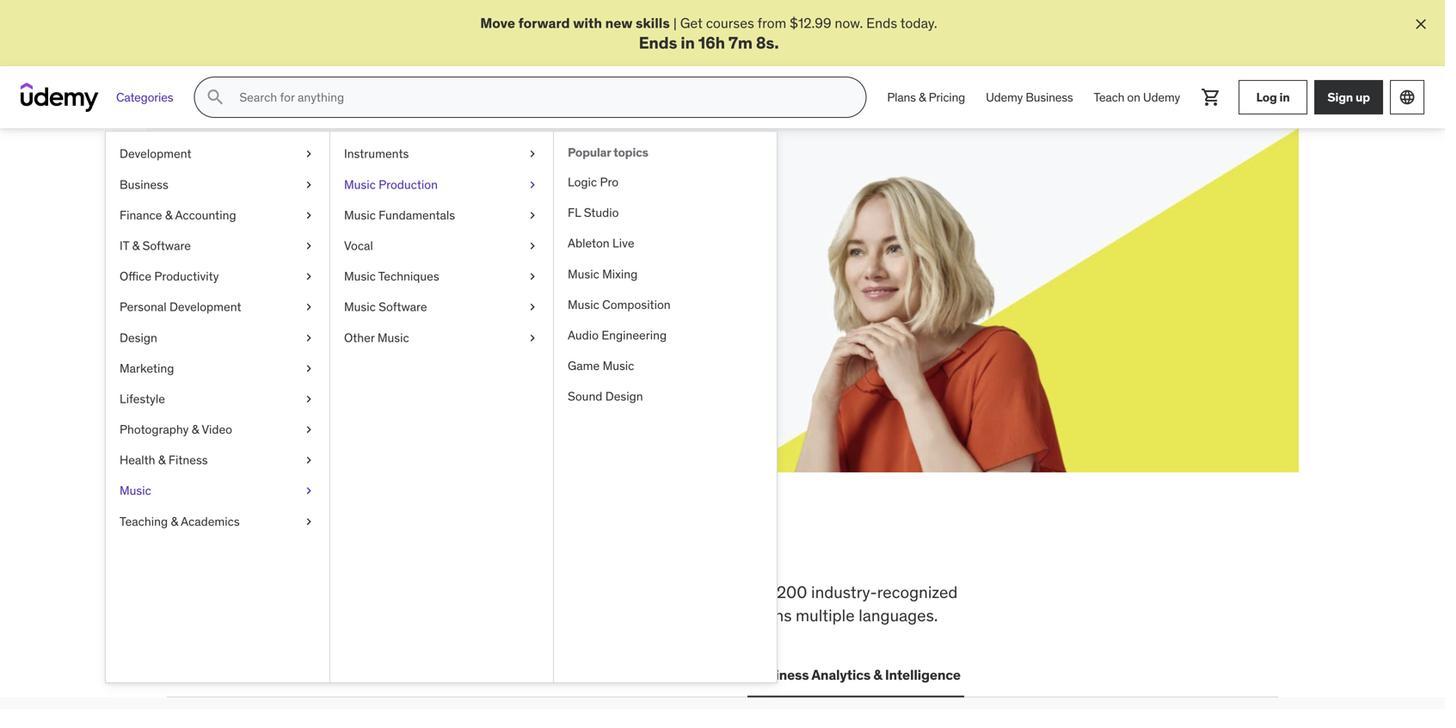 Task type: describe. For each thing, give the bounding box(es) containing it.
finance & accounting
[[120, 207, 236, 223]]

sign
[[1328, 89, 1354, 105]]

multiple
[[796, 605, 855, 625]]

|
[[674, 14, 677, 32]]

sign up link
[[1315, 80, 1384, 115]]

supports
[[356, 605, 421, 625]]

photography & video link
[[106, 414, 330, 445]]

vocal link
[[330, 231, 553, 261]]

music fundamentals link
[[330, 200, 553, 231]]

& for fitness
[[158, 452, 166, 468]]

office productivity link
[[106, 261, 330, 292]]

plans & pricing
[[888, 89, 966, 105]]

1 vertical spatial in
[[1280, 89, 1291, 105]]

music production
[[344, 177, 438, 192]]

game music
[[568, 358, 635, 374]]

development for personal
[[170, 299, 241, 315]]

Search for anything text field
[[236, 83, 845, 112]]

music production element
[[553, 132, 777, 683]]

mixing
[[603, 266, 638, 282]]

over
[[742, 582, 773, 603]]

fl studio
[[568, 205, 619, 220]]

xsmall image for vocal
[[526, 238, 540, 254]]

potential
[[308, 246, 363, 264]]

personal development link
[[106, 292, 330, 323]]

health & fitness
[[120, 452, 208, 468]]

languages.
[[859, 605, 938, 625]]

music inside music link
[[120, 483, 151, 498]]

xsmall image for office productivity
[[302, 268, 316, 285]]

music software
[[344, 299, 427, 315]]

teach
[[1094, 89, 1125, 105]]

development
[[618, 605, 714, 625]]

sign up
[[1328, 89, 1371, 105]]

game music link
[[554, 351, 777, 381]]

courses
[[706, 14, 755, 32]]

covering critical workplace skills to technical topics, including prep content for over 200 industry-recognized certifications, our catalog supports well-rounded professional development and spans multiple languages.
[[167, 582, 958, 625]]

future
[[424, 203, 508, 239]]

0 horizontal spatial ends
[[639, 32, 678, 53]]

popular topics
[[568, 145, 649, 160]]

other
[[344, 330, 375, 345]]

software inside the music software link
[[379, 299, 427, 315]]

pro
[[600, 174, 619, 190]]

lifestyle link
[[106, 384, 330, 414]]

music production link
[[330, 169, 553, 200]]

academics
[[181, 514, 240, 529]]

a
[[395, 246, 403, 264]]

xsmall image for music software
[[526, 299, 540, 316]]

xsmall image for business
[[302, 176, 316, 193]]

design link
[[106, 323, 330, 353]]

health & fitness link
[[106, 445, 330, 476]]

need
[[453, 525, 535, 570]]

& inside 'button'
[[874, 666, 883, 684]]

productivity
[[154, 269, 219, 284]]

music for music fundamentals
[[344, 207, 376, 223]]

logic
[[568, 174, 597, 190]]

covering
[[167, 582, 232, 603]]

new
[[606, 14, 633, 32]]

other music
[[344, 330, 409, 345]]

xsmall image for lifestyle
[[302, 391, 316, 408]]

it certifications button
[[306, 654, 414, 696]]

get
[[681, 14, 703, 32]]

communication button
[[625, 654, 734, 696]]

0 horizontal spatial for
[[311, 203, 351, 239]]

design inside "link"
[[606, 389, 643, 404]]

submit search image
[[205, 87, 226, 108]]

business for business analytics & intelligence
[[751, 666, 809, 684]]

udemy business
[[986, 89, 1074, 105]]

with inside move forward with new skills | get courses from $12.99 now. ends today. ends in 16h 7m 8s .
[[573, 14, 602, 32]]

finance & accounting link
[[106, 200, 330, 231]]

up
[[1356, 89, 1371, 105]]

log
[[1257, 89, 1278, 105]]

xsmall image for music techniques
[[526, 268, 540, 285]]

sound design
[[568, 389, 643, 404]]

.
[[775, 32, 779, 53]]

content
[[658, 582, 714, 603]]

1 vertical spatial skills
[[285, 525, 378, 570]]

16h 7m 8s
[[699, 32, 775, 53]]

topics
[[614, 145, 649, 160]]

udemy image
[[21, 83, 99, 112]]

log in link
[[1239, 80, 1308, 115]]

fundamentals
[[379, 207, 455, 223]]

popular
[[568, 145, 611, 160]]

catalog
[[298, 605, 352, 625]]

well-
[[424, 605, 460, 625]]

music mixing
[[568, 266, 638, 282]]

music for music composition
[[568, 297, 600, 312]]

1 as from the left
[[471, 246, 485, 264]]

skills inside move forward with new skills | get courses from $12.99 now. ends today. ends in 16h 7m 8s .
[[636, 14, 670, 32]]

development link
[[106, 139, 330, 169]]

business analytics & intelligence button
[[748, 654, 965, 696]]

leadership
[[432, 666, 503, 684]]

music techniques
[[344, 269, 440, 284]]

for for workplace
[[718, 582, 738, 603]]

development for web
[[202, 666, 288, 684]]

xsmall image for instruments
[[526, 146, 540, 162]]

topics,
[[497, 582, 546, 603]]

today. inside move forward with new skills | get courses from $12.99 now. ends today. ends in 16h 7m 8s .
[[901, 14, 938, 32]]

now.
[[835, 14, 863, 32]]

in inside move forward with new skills | get courses from $12.99 now. ends today. ends in 16h 7m 8s .
[[681, 32, 695, 53]]

1 udemy from the left
[[986, 89, 1023, 105]]

critical
[[236, 582, 285, 603]]

ableton live
[[568, 236, 635, 251]]

video
[[202, 422, 232, 437]]

audio engineering
[[568, 327, 667, 343]]

vocal
[[344, 238, 373, 253]]

xsmall image for marketing
[[302, 360, 316, 377]]

web development
[[170, 666, 288, 684]]

data science button
[[520, 654, 611, 696]]

web development button
[[167, 654, 292, 696]]

course
[[406, 246, 448, 264]]



Task type: locate. For each thing, give the bounding box(es) containing it.
xsmall image for music fundamentals
[[526, 207, 540, 224]]

1 vertical spatial it
[[309, 666, 321, 684]]

0 vertical spatial today.
[[901, 14, 938, 32]]

music inside game music link
[[603, 358, 635, 374]]

1 horizontal spatial in
[[681, 32, 695, 53]]

business down the spans
[[751, 666, 809, 684]]

200
[[777, 582, 808, 603]]

& inside "link"
[[192, 422, 199, 437]]

0 vertical spatial design
[[120, 330, 157, 345]]

xsmall image inside the photography & video "link"
[[302, 421, 316, 438]]

music
[[344, 177, 376, 192], [344, 207, 376, 223], [568, 266, 600, 282], [344, 269, 376, 284], [568, 297, 600, 312], [344, 299, 376, 315], [378, 330, 409, 345], [603, 358, 635, 374], [120, 483, 151, 498]]

to
[[409, 582, 423, 603]]

photography & video
[[120, 422, 232, 437]]

xsmall image inside design link
[[302, 329, 316, 346]]

rounded
[[460, 605, 521, 625]]

in up including
[[542, 525, 575, 570]]

move forward with new skills | get courses from $12.99 now. ends today. ends in 16h 7m 8s .
[[480, 14, 938, 53]]

science
[[557, 666, 608, 684]]

it certifications
[[309, 666, 411, 684]]

xsmall image
[[302, 146, 316, 162], [302, 176, 316, 193], [526, 207, 540, 224], [526, 238, 540, 254], [526, 268, 540, 285], [526, 299, 540, 316], [302, 329, 316, 346], [526, 329, 540, 346], [302, 483, 316, 499]]

1 horizontal spatial business
[[751, 666, 809, 684]]

your
[[356, 203, 419, 239], [279, 246, 305, 264]]

xsmall image inside it & software link
[[302, 238, 316, 254]]

0 horizontal spatial udemy
[[986, 89, 1023, 105]]

workplace
[[289, 582, 364, 603]]

categories
[[116, 89, 173, 105]]

spans
[[749, 605, 792, 625]]

& right health
[[158, 452, 166, 468]]

2 vertical spatial in
[[542, 525, 575, 570]]

personal
[[120, 299, 167, 315]]

for up and
[[718, 582, 738, 603]]

little
[[488, 246, 516, 264]]

xsmall image for teaching & academics
[[302, 513, 316, 530]]

it & software link
[[106, 231, 330, 261]]

& right analytics
[[874, 666, 883, 684]]

2 horizontal spatial for
[[718, 582, 738, 603]]

xsmall image inside music fundamentals link
[[526, 207, 540, 224]]

close image
[[1413, 15, 1430, 33]]

engineering
[[602, 327, 667, 343]]

music inside other music link
[[378, 330, 409, 345]]

1 horizontal spatial udemy
[[1144, 89, 1181, 105]]

with
[[573, 14, 602, 32], [366, 246, 392, 264]]

and
[[718, 605, 745, 625]]

0 horizontal spatial business
[[120, 177, 168, 192]]

music inside music techniques link
[[344, 269, 376, 284]]

& left video
[[192, 422, 199, 437]]

industry-
[[812, 582, 878, 603]]

1 vertical spatial with
[[366, 246, 392, 264]]

as left little
[[471, 246, 485, 264]]

finance
[[120, 207, 162, 223]]

1 vertical spatial for
[[451, 246, 468, 264]]

0 horizontal spatial today.
[[340, 265, 377, 283]]

music up vocal
[[344, 207, 376, 223]]

business for business
[[120, 177, 168, 192]]

music down instruments
[[344, 177, 376, 192]]

music for music mixing
[[568, 266, 600, 282]]

xsmall image inside business link
[[302, 176, 316, 193]]

in right 'log'
[[1280, 89, 1291, 105]]

development inside web development 'button'
[[202, 666, 288, 684]]

music down health
[[120, 483, 151, 498]]

1 horizontal spatial ends
[[867, 14, 898, 32]]

for for your
[[451, 246, 468, 264]]

xsmall image for other music
[[526, 329, 540, 346]]

music inside the music software link
[[344, 299, 376, 315]]

xsmall image for design
[[302, 329, 316, 346]]

office productivity
[[120, 269, 219, 284]]

choose a language image
[[1399, 89, 1417, 106]]

certifications
[[324, 666, 411, 684]]

business left the "teach"
[[1026, 89, 1074, 105]]

other music link
[[330, 323, 553, 353]]

design down "game music"
[[606, 389, 643, 404]]

software down techniques
[[379, 299, 427, 315]]

fl
[[568, 205, 581, 220]]

xsmall image inside instruments link
[[526, 146, 540, 162]]

development inside development link
[[120, 146, 192, 162]]

xsmall image for music
[[302, 483, 316, 499]]

skills up supports
[[368, 582, 405, 603]]

business inside business link
[[120, 177, 168, 192]]

personal development
[[120, 299, 241, 315]]

1 vertical spatial development
[[170, 299, 241, 315]]

live
[[613, 236, 635, 251]]

all the skills you need in one place
[[167, 525, 740, 570]]

today.
[[901, 14, 938, 32], [340, 265, 377, 283]]

development right web
[[202, 666, 288, 684]]

it inside button
[[309, 666, 321, 684]]

1 horizontal spatial today.
[[901, 14, 938, 32]]

xsmall image inside 'finance & accounting' link
[[302, 207, 316, 224]]

marketing
[[120, 360, 174, 376]]

business inside udemy business link
[[1026, 89, 1074, 105]]

skills inside covering critical workplace skills to technical topics, including prep content for over 200 industry-recognized certifications, our catalog supports well-rounded professional development and spans multiple languages.
[[368, 582, 405, 603]]

teaching & academics
[[120, 514, 240, 529]]

2 vertical spatial for
[[718, 582, 738, 603]]

2 vertical spatial business
[[751, 666, 809, 684]]

plans
[[888, 89, 916, 105]]

categories button
[[106, 77, 184, 118]]

logic pro
[[568, 174, 619, 190]]

techniques
[[378, 269, 440, 284]]

development down office productivity link
[[170, 299, 241, 315]]

& right plans
[[919, 89, 926, 105]]

udemy right pricing
[[986, 89, 1023, 105]]

&
[[919, 89, 926, 105], [165, 207, 173, 223], [132, 238, 140, 253], [192, 422, 199, 437], [158, 452, 166, 468], [171, 514, 178, 529], [874, 666, 883, 684]]

music inside music mixing link
[[568, 266, 600, 282]]

for
[[311, 203, 351, 239], [451, 246, 468, 264], [718, 582, 738, 603]]

design
[[120, 330, 157, 345], [606, 389, 643, 404]]

intelligence
[[885, 666, 961, 684]]

0 vertical spatial software
[[143, 238, 191, 253]]

business inside business analytics & intelligence 'button'
[[751, 666, 809, 684]]

as right little
[[519, 246, 533, 264]]

as
[[471, 246, 485, 264], [519, 246, 533, 264]]

ends
[[867, 14, 898, 32], [639, 32, 678, 53]]

music down vocal
[[344, 269, 376, 284]]

technical
[[427, 582, 493, 603]]

0 vertical spatial in
[[681, 32, 695, 53]]

music software link
[[330, 292, 553, 323]]

teaching
[[120, 514, 168, 529]]

& up office
[[132, 238, 140, 253]]

& for academics
[[171, 514, 178, 529]]

1 vertical spatial software
[[379, 299, 427, 315]]

xsmall image inside health & fitness link
[[302, 452, 316, 469]]

with left a
[[366, 246, 392, 264]]

ableton live link
[[554, 228, 777, 259]]

music for music production
[[344, 177, 376, 192]]

& right teaching
[[171, 514, 178, 529]]

shopping cart with 0 items image
[[1201, 87, 1222, 108]]

move
[[480, 14, 516, 32]]

1 horizontal spatial design
[[606, 389, 643, 404]]

0 vertical spatial for
[[311, 203, 351, 239]]

skills up workplace
[[285, 525, 378, 570]]

0 vertical spatial with
[[573, 14, 602, 32]]

skills for your future expand your potential with a course for as little as $12.99. sale ends today.
[[229, 203, 533, 283]]

software inside it & software link
[[143, 238, 191, 253]]

ableton
[[568, 236, 610, 251]]

1 horizontal spatial for
[[451, 246, 468, 264]]

from
[[758, 14, 787, 32]]

xsmall image for personal development
[[302, 299, 316, 316]]

1 horizontal spatial with
[[573, 14, 602, 32]]

0 vertical spatial development
[[120, 146, 192, 162]]

& for accounting
[[165, 207, 173, 223]]

today. inside the skills for your future expand your potential with a course for as little as $12.99. sale ends today.
[[340, 265, 377, 283]]

music down music software
[[378, 330, 409, 345]]

2 udemy from the left
[[1144, 89, 1181, 105]]

on
[[1128, 89, 1141, 105]]

business up finance on the left top of page
[[120, 177, 168, 192]]

business link
[[106, 169, 330, 200]]

1 horizontal spatial as
[[519, 246, 533, 264]]

0 horizontal spatial your
[[279, 246, 305, 264]]

& for video
[[192, 422, 199, 437]]

xsmall image inside 'personal development' link
[[302, 299, 316, 316]]

0 horizontal spatial it
[[120, 238, 129, 253]]

it for it certifications
[[309, 666, 321, 684]]

instruments link
[[330, 139, 553, 169]]

data
[[523, 666, 554, 684]]

xsmall image inside teaching & academics link
[[302, 513, 316, 530]]

plans & pricing link
[[877, 77, 976, 118]]

in down get
[[681, 32, 695, 53]]

prep
[[620, 582, 654, 603]]

for inside covering critical workplace skills to technical topics, including prep content for over 200 industry-recognized certifications, our catalog supports well-rounded professional development and spans multiple languages.
[[718, 582, 738, 603]]

design down personal on the left of page
[[120, 330, 157, 345]]

software up 'office productivity'
[[143, 238, 191, 253]]

xsmall image for development
[[302, 146, 316, 162]]

with inside the skills for your future expand your potential with a course for as little as $12.99. sale ends today.
[[366, 246, 392, 264]]

xsmall image for music production
[[526, 176, 540, 193]]

2 horizontal spatial business
[[1026, 89, 1074, 105]]

music for music techniques
[[344, 269, 376, 284]]

analytics
[[812, 666, 871, 684]]

1 vertical spatial business
[[120, 177, 168, 192]]

it for it & software
[[120, 238, 129, 253]]

music inside music composition link
[[568, 297, 600, 312]]

xsmall image inside other music link
[[526, 329, 540, 346]]

1 horizontal spatial software
[[379, 299, 427, 315]]

1 vertical spatial today.
[[340, 265, 377, 283]]

0 vertical spatial your
[[356, 203, 419, 239]]

audio engineering link
[[554, 320, 777, 351]]

xsmall image inside music production link
[[526, 176, 540, 193]]

music up the audio
[[568, 297, 600, 312]]

audio
[[568, 327, 599, 343]]

udemy right on
[[1144, 89, 1181, 105]]

communication
[[628, 666, 730, 684]]

music down the ableton
[[568, 266, 600, 282]]

it & software
[[120, 238, 191, 253]]

0 vertical spatial skills
[[636, 14, 670, 32]]

2 horizontal spatial in
[[1280, 89, 1291, 105]]

xsmall image inside music techniques link
[[526, 268, 540, 285]]

& for software
[[132, 238, 140, 253]]

music inside music production link
[[344, 177, 376, 192]]

music for music software
[[344, 299, 376, 315]]

the
[[224, 525, 279, 570]]

xsmall image inside marketing link
[[302, 360, 316, 377]]

0 horizontal spatial software
[[143, 238, 191, 253]]

business analytics & intelligence
[[751, 666, 961, 684]]

ends
[[307, 265, 337, 283]]

2 vertical spatial development
[[202, 666, 288, 684]]

0 horizontal spatial in
[[542, 525, 575, 570]]

recognized
[[878, 582, 958, 603]]

xsmall image for finance & accounting
[[302, 207, 316, 224]]

software
[[143, 238, 191, 253], [379, 299, 427, 315]]

expand
[[229, 246, 275, 264]]

it left certifications
[[309, 666, 321, 684]]

1 horizontal spatial your
[[356, 203, 419, 239]]

your up a
[[356, 203, 419, 239]]

music up other in the top of the page
[[344, 299, 376, 315]]

professional
[[525, 605, 614, 625]]

music down audio engineering
[[603, 358, 635, 374]]

development down categories dropdown button
[[120, 146, 192, 162]]

2 as from the left
[[519, 246, 533, 264]]

ends right now.
[[867, 14, 898, 32]]

xsmall image inside music link
[[302, 483, 316, 499]]

fitness
[[169, 452, 208, 468]]

xsmall image inside office productivity link
[[302, 268, 316, 285]]

0 vertical spatial business
[[1026, 89, 1074, 105]]

& for pricing
[[919, 89, 926, 105]]

for up potential
[[311, 203, 351, 239]]

it up office
[[120, 238, 129, 253]]

with left new
[[573, 14, 602, 32]]

xsmall image inside development link
[[302, 146, 316, 162]]

one
[[582, 525, 644, 570]]

udemy
[[986, 89, 1023, 105], [1144, 89, 1181, 105]]

& right finance on the left top of page
[[165, 207, 173, 223]]

music inside music fundamentals link
[[344, 207, 376, 223]]

today. down vocal
[[340, 265, 377, 283]]

xsmall image
[[526, 146, 540, 162], [526, 176, 540, 193], [302, 207, 316, 224], [302, 238, 316, 254], [302, 268, 316, 285], [302, 299, 316, 316], [302, 360, 316, 377], [302, 391, 316, 408], [302, 421, 316, 438], [302, 452, 316, 469], [302, 513, 316, 530]]

0 horizontal spatial design
[[120, 330, 157, 345]]

1 vertical spatial your
[[279, 246, 305, 264]]

1 horizontal spatial it
[[309, 666, 321, 684]]

xsmall image inside the music software link
[[526, 299, 540, 316]]

xsmall image for photography & video
[[302, 421, 316, 438]]

1 vertical spatial design
[[606, 389, 643, 404]]

0 horizontal spatial with
[[366, 246, 392, 264]]

today. right now.
[[901, 14, 938, 32]]

2 vertical spatial skills
[[368, 582, 405, 603]]

forward
[[519, 14, 570, 32]]

xsmall image inside lifestyle link
[[302, 391, 316, 408]]

ends down "|"
[[639, 32, 678, 53]]

you
[[384, 525, 446, 570]]

teach on udemy link
[[1084, 77, 1191, 118]]

xsmall image for health & fitness
[[302, 452, 316, 469]]

0 vertical spatial it
[[120, 238, 129, 253]]

xsmall image for it & software
[[302, 238, 316, 254]]

skills left "|"
[[636, 14, 670, 32]]

sound
[[568, 389, 603, 404]]

for right course
[[451, 246, 468, 264]]

your up sale
[[279, 246, 305, 264]]

0 horizontal spatial as
[[471, 246, 485, 264]]

xsmall image inside vocal link
[[526, 238, 540, 254]]

development inside 'personal development' link
[[170, 299, 241, 315]]

$12.99.
[[229, 265, 274, 283]]



Task type: vqa. For each thing, say whether or not it's contained in the screenshot.
Search for anything text field
yes



